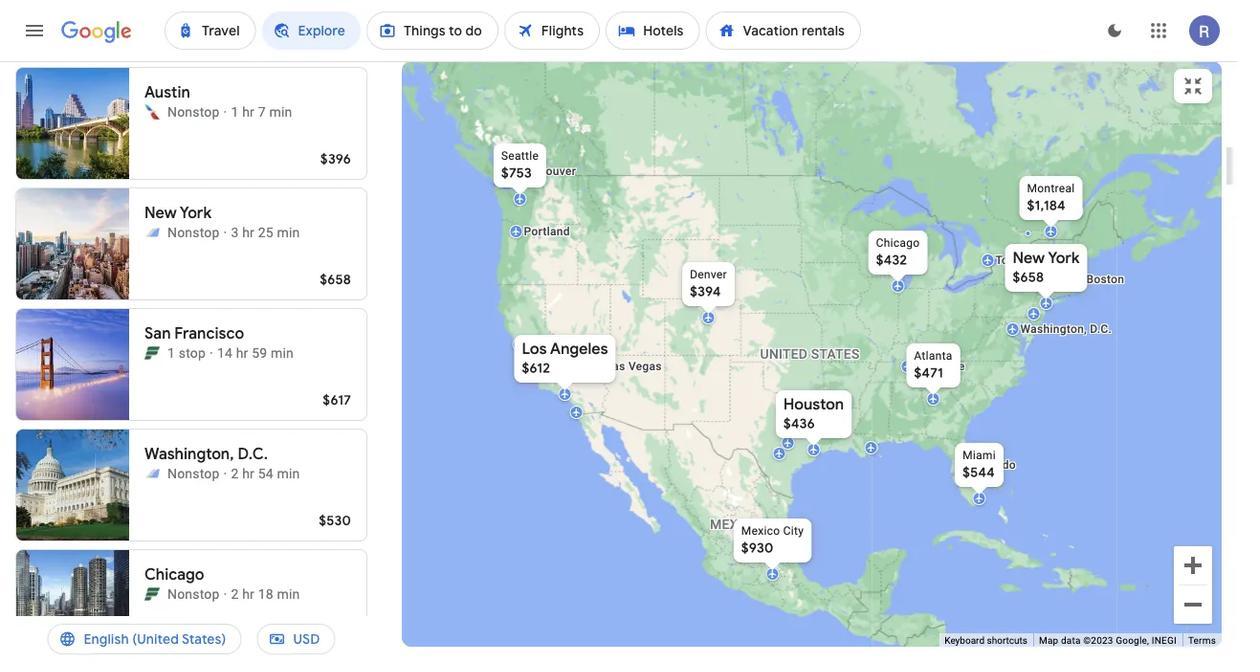 Task type: vqa. For each thing, say whether or not it's contained in the screenshot.
4.3 stars 114 Reviews image
no



Task type: describe. For each thing, give the bounding box(es) containing it.
nonstop for chicago
[[167, 586, 220, 602]]

usd
[[293, 631, 320, 648]]

617 US dollars text field
[[323, 391, 351, 409]]

min for chicago
[[277, 586, 300, 602]]

map
[[1039, 635, 1059, 647]]

city
[[784, 525, 804, 538]]

 image for austin
[[224, 102, 227, 122]]

english (united states) button
[[47, 616, 242, 662]]

2 hr 18 min
[[231, 586, 300, 602]]

boston
[[1087, 273, 1125, 286]]

terms link
[[1189, 635, 1217, 647]]

new for new york
[[145, 203, 177, 223]]

francisco inside map region
[[550, 338, 603, 351]]

atlanta $471
[[914, 349, 953, 382]]

658 US dollars text field
[[320, 271, 351, 288]]

$394
[[690, 283, 721, 301]]

658 US dollars text field
[[1013, 269, 1044, 286]]

montreal
[[1027, 182, 1075, 195]]

$471
[[914, 365, 944, 382]]

portland
[[524, 225, 570, 238]]

inegi
[[1152, 635, 1177, 647]]

18
[[258, 586, 274, 602]]

los angeles $612
[[522, 339, 608, 377]]

394 US dollars text field
[[690, 283, 721, 301]]

austin
[[145, 83, 190, 102]]

seattle
[[501, 149, 539, 163]]

2 hr 54 min
[[231, 466, 300, 481]]

mexico city $930
[[742, 525, 804, 557]]

14
[[217, 345, 233, 361]]

data
[[1061, 635, 1081, 647]]

washington, inside map region
[[1021, 323, 1087, 336]]

view smaller map image
[[1182, 75, 1205, 98]]

united
[[760, 346, 808, 362]]

$930
[[742, 540, 774, 557]]

united states
[[760, 346, 860, 362]]

1 for 1 stop
[[167, 345, 175, 361]]

7
[[258, 104, 266, 120]]

las vegas
[[606, 360, 662, 373]]

$544
[[963, 464, 995, 481]]

1 hr 7 min
[[231, 104, 292, 120]]

american image
[[145, 104, 160, 120]]

544 US dollars text field
[[963, 464, 995, 481]]

$530
[[319, 512, 351, 529]]

angeles
[[550, 339, 608, 359]]

59
[[252, 345, 267, 361]]

nonstop for austin
[[167, 104, 220, 120]]

york for new york $658
[[1048, 248, 1080, 268]]

0 horizontal spatial francisco
[[175, 324, 244, 344]]

612 US dollars text field
[[522, 360, 551, 377]]

toronto
[[996, 254, 1037, 267]]

471 US dollars text field
[[914, 365, 944, 382]]

0 horizontal spatial san
[[145, 324, 171, 344]]

0 horizontal spatial d.c.
[[238, 445, 268, 464]]

new york $658
[[1013, 248, 1080, 286]]

san francisco inside map region
[[527, 338, 603, 351]]

terms
[[1189, 635, 1217, 647]]

436 US dollars text field
[[784, 415, 815, 433]]

map region
[[382, 55, 1238, 662]]

keyboard
[[945, 635, 985, 647]]

$436
[[784, 415, 815, 433]]

keyboard shortcuts button
[[945, 634, 1028, 648]]

14 hr 59 min
[[217, 345, 294, 361]]

nonstop for washington, d.c.
[[167, 466, 220, 481]]

english (united states)
[[84, 631, 226, 648]]

shortcuts
[[987, 635, 1028, 647]]

1 vertical spatial $432
[[320, 633, 351, 650]]

chicago for chicago $432
[[876, 236, 920, 250]]

change appearance image
[[1092, 8, 1138, 54]]

1 stop
[[167, 345, 206, 361]]

frontier image for san francisco
[[145, 346, 160, 361]]

$658 inside new york $658
[[1013, 269, 1044, 286]]

hr right "14"
[[236, 345, 248, 361]]

frontier image for chicago
[[145, 587, 160, 602]]

hr for chicago
[[242, 586, 255, 602]]

american and spirit image for washington, d.c.
[[145, 466, 160, 481]]

3 hr 25 min
[[231, 224, 300, 240]]

miami
[[963, 449, 996, 462]]

0 horizontal spatial $658
[[320, 271, 351, 288]]

25
[[258, 224, 274, 240]]

english
[[84, 631, 129, 648]]



Task type: locate. For each thing, give the bounding box(es) containing it.
432 US dollars text field
[[320, 633, 351, 650]]

1184 US dollars text field
[[1027, 197, 1066, 214]]

san francisco
[[145, 324, 244, 344], [527, 338, 603, 351]]

mexico up '$930'
[[710, 517, 761, 532]]

 image left 3
[[224, 223, 227, 242]]

2
[[231, 466, 239, 481], [231, 586, 239, 602]]

0 horizontal spatial washington,
[[145, 445, 234, 464]]

orlando
[[974, 458, 1016, 472]]

1 horizontal spatial washington,
[[1021, 323, 1087, 336]]

2 for washington, d.c.
[[231, 466, 239, 481]]

washington,
[[1021, 323, 1087, 336], [145, 445, 234, 464]]

min right 59
[[271, 345, 294, 361]]

1 vertical spatial washington,
[[145, 445, 234, 464]]

san inside map region
[[527, 338, 547, 351]]

1
[[231, 104, 239, 120], [167, 345, 175, 361]]

1 vertical spatial  image
[[224, 585, 227, 604]]

0 horizontal spatial washington, d.c.
[[145, 445, 268, 464]]

1 vertical spatial new
[[1013, 248, 1045, 268]]

1 american and spirit image from the top
[[145, 225, 160, 240]]

0 vertical spatial $432
[[876, 252, 908, 269]]

d.c.
[[1090, 323, 1112, 336], [238, 445, 268, 464]]

san
[[145, 324, 171, 344], [527, 338, 547, 351]]

san up $612
[[527, 338, 547, 351]]

 image for d.c.
[[224, 464, 227, 483]]

chicago inside map region
[[876, 236, 920, 250]]

0 vertical spatial washington, d.c.
[[1021, 323, 1112, 336]]

1 vertical spatial chicago
[[145, 565, 204, 585]]

google,
[[1116, 635, 1150, 647]]

0 horizontal spatial new
[[145, 203, 177, 223]]

new for new york $658
[[1013, 248, 1045, 268]]

1 nonstop from the top
[[167, 104, 220, 120]]

0 vertical spatial washington,
[[1021, 323, 1087, 336]]

1 2 from the top
[[231, 466, 239, 481]]

mexico for mexico city $930
[[742, 525, 780, 538]]

vegas
[[629, 360, 662, 373]]

0 horizontal spatial york
[[180, 203, 212, 223]]

montreal $1,184
[[1027, 182, 1075, 214]]

chicago
[[876, 236, 920, 250], [145, 565, 204, 585]]

0 vertical spatial american and spirit image
[[145, 225, 160, 240]]

san francisco up $612
[[527, 338, 603, 351]]

1  image from the top
[[224, 223, 227, 242]]

1 vertical spatial frontier image
[[145, 587, 160, 602]]

new inside new york $658
[[1013, 248, 1045, 268]]

$396
[[320, 150, 351, 167]]

1 horizontal spatial d.c.
[[1090, 323, 1112, 336]]

nonstop down austin
[[167, 104, 220, 120]]

keyboard shortcuts
[[945, 635, 1028, 647]]

2 nonstop from the top
[[167, 224, 220, 240]]

0 vertical spatial  image
[[224, 223, 227, 242]]

0 vertical spatial  image
[[224, 102, 227, 122]]

1 horizontal spatial $432
[[876, 252, 908, 269]]

0 horizontal spatial san francisco
[[145, 324, 244, 344]]

0 vertical spatial chicago
[[876, 236, 920, 250]]

map data ©2023 google, inegi
[[1039, 635, 1177, 647]]

 image left 2 hr 54 min
[[224, 464, 227, 483]]

nonstop for new york
[[167, 224, 220, 240]]

1 vertical spatial 1
[[167, 345, 175, 361]]

denver
[[690, 268, 727, 281]]

432 US dollars text field
[[876, 252, 908, 269]]

san up the 1 stop
[[145, 324, 171, 344]]

hr for new york
[[242, 224, 255, 240]]

washington, up 2 hr 54 min
[[145, 445, 234, 464]]

chicago up $432 text field
[[876, 236, 920, 250]]

mexico for mexico
[[710, 517, 761, 532]]

frontier image left the 1 stop
[[145, 346, 160, 361]]

states)
[[182, 631, 226, 648]]

main menu image
[[23, 19, 46, 42]]

0 horizontal spatial 1
[[167, 345, 175, 361]]

 image for york
[[224, 223, 227, 242]]

york for new york
[[180, 203, 212, 223]]

1 frontier image from the top
[[145, 346, 160, 361]]

stop
[[179, 345, 206, 361]]

0 vertical spatial 2
[[231, 466, 239, 481]]

$432 inside chicago $432
[[876, 252, 908, 269]]

min right 7
[[269, 104, 292, 120]]

miami $544
[[963, 449, 996, 481]]

0 vertical spatial new
[[145, 203, 177, 223]]

1 horizontal spatial 1
[[231, 104, 239, 120]]

1 horizontal spatial chicago
[[876, 236, 920, 250]]

930 US dollars text field
[[742, 540, 774, 557]]

4 nonstop from the top
[[167, 586, 220, 602]]

753 US dollars text field
[[501, 165, 532, 182]]

 image for chicago
[[224, 585, 227, 604]]

york
[[180, 203, 212, 223], [1048, 248, 1080, 268]]

1 left 7
[[231, 104, 239, 120]]

hr left 54
[[242, 466, 255, 481]]

d.c. inside map region
[[1090, 323, 1112, 336]]

washington, d.c.
[[1021, 323, 1112, 336], [145, 445, 268, 464]]

chicago up the "(united"
[[145, 565, 204, 585]]

chicago for chicago
[[145, 565, 204, 585]]

min for new york
[[277, 224, 300, 240]]

denver $394
[[690, 268, 727, 301]]

frontier image
[[145, 346, 160, 361], [145, 587, 160, 602]]

1 horizontal spatial $658
[[1013, 269, 1044, 286]]

1 vertical spatial d.c.
[[238, 445, 268, 464]]

york inside new york $658
[[1048, 248, 1080, 268]]

frontier image up english (united states)
[[145, 587, 160, 602]]

0 vertical spatial frontier image
[[145, 346, 160, 361]]

hr left '18'
[[242, 586, 255, 602]]

1  image from the top
[[224, 102, 227, 122]]

0 vertical spatial d.c.
[[1090, 323, 1112, 336]]

hr left 7
[[242, 104, 255, 120]]

 image left 1 hr 7 min
[[224, 102, 227, 122]]

2 left '18'
[[231, 586, 239, 602]]

$612
[[522, 360, 551, 377]]

new york
[[145, 203, 212, 223]]

$432
[[876, 252, 908, 269], [320, 633, 351, 650]]

d.c. up 2 hr 54 min
[[238, 445, 268, 464]]

0 horizontal spatial chicago
[[145, 565, 204, 585]]

2 2 from the top
[[231, 586, 239, 602]]

loading results progress bar
[[0, 61, 1238, 65]]

d.c. down boston
[[1090, 323, 1112, 336]]

1 vertical spatial 2
[[231, 586, 239, 602]]

1 for 1 hr 7 min
[[231, 104, 239, 120]]

©2023
[[1084, 635, 1114, 647]]

 image left 2 hr 18 min
[[224, 585, 227, 604]]

$658
[[1013, 269, 1044, 286], [320, 271, 351, 288]]

nonstop up "states)"
[[167, 586, 220, 602]]

$617
[[323, 391, 351, 409]]

530 US dollars text field
[[319, 512, 351, 529]]

mexico inside mexico city $930
[[742, 525, 780, 538]]

1 vertical spatial  image
[[224, 464, 227, 483]]

 image
[[224, 223, 227, 242], [224, 464, 227, 483]]

usd button
[[257, 616, 335, 662]]

min for austin
[[269, 104, 292, 120]]

3
[[231, 224, 239, 240]]

$753
[[501, 165, 532, 182]]

min right '18'
[[277, 586, 300, 602]]

0 horizontal spatial $432
[[320, 633, 351, 650]]

san francisco up stop
[[145, 324, 244, 344]]

hr
[[242, 104, 255, 120], [242, 224, 255, 240], [236, 345, 248, 361], [242, 466, 255, 481], [242, 586, 255, 602]]

chicago $432
[[876, 236, 920, 269]]

min right the 25
[[277, 224, 300, 240]]

mexico
[[710, 517, 761, 532], [742, 525, 780, 538]]

1 horizontal spatial san
[[527, 338, 547, 351]]

396 US dollars text field
[[320, 150, 351, 167]]

$1,184
[[1027, 197, 1066, 214]]

washington, d.c. up 2 hr 54 min
[[145, 445, 268, 464]]

1 horizontal spatial san francisco
[[527, 338, 603, 351]]

nonstop down new york
[[167, 224, 220, 240]]

nonstop left 2 hr 54 min
[[167, 466, 220, 481]]

0 vertical spatial 1
[[231, 104, 239, 120]]

1 horizontal spatial francisco
[[550, 338, 603, 351]]

houston $436
[[784, 395, 844, 433]]

min for washington, d.c.
[[277, 466, 300, 481]]

hr for washington, d.c.
[[242, 466, 255, 481]]

seattle $753
[[501, 149, 539, 182]]

54
[[258, 466, 274, 481]]

1 horizontal spatial york
[[1048, 248, 1080, 268]]

2 american and spirit image from the top
[[145, 466, 160, 481]]

1 left stop
[[167, 345, 175, 361]]

francisco right los
[[550, 338, 603, 351]]

2  image from the top
[[224, 585, 227, 604]]

0 vertical spatial york
[[180, 203, 212, 223]]

houston
[[784, 395, 844, 414]]

 image
[[224, 102, 227, 122], [224, 585, 227, 604]]

min
[[269, 104, 292, 120], [277, 224, 300, 240], [271, 345, 294, 361], [277, 466, 300, 481], [277, 586, 300, 602]]

1 horizontal spatial new
[[1013, 248, 1045, 268]]

3 nonstop from the top
[[167, 466, 220, 481]]

francisco up "14"
[[175, 324, 244, 344]]

1 vertical spatial york
[[1048, 248, 1080, 268]]

new
[[145, 203, 177, 223], [1013, 248, 1045, 268]]

hr right 3
[[242, 224, 255, 240]]

atlanta
[[914, 349, 953, 363]]

washington, d.c. inside map region
[[1021, 323, 1112, 336]]

los
[[522, 339, 547, 359]]

2  image from the top
[[224, 464, 227, 483]]

1 vertical spatial washington, d.c.
[[145, 445, 268, 464]]

2 for chicago
[[231, 586, 239, 602]]

washington, down 658 us dollars text field
[[1021, 323, 1087, 336]]

2 left 54
[[231, 466, 239, 481]]

las
[[606, 360, 626, 373]]

american and spirit image
[[145, 225, 160, 240], [145, 466, 160, 481]]

hr for austin
[[242, 104, 255, 120]]

american and spirit image for new york
[[145, 225, 160, 240]]

nonstop
[[167, 104, 220, 120], [167, 224, 220, 240], [167, 466, 220, 481], [167, 586, 220, 602]]

(united
[[132, 631, 179, 648]]

washington, d.c. down boston
[[1021, 323, 1112, 336]]

min right 54
[[277, 466, 300, 481]]

nashville
[[916, 360, 965, 373]]

mexico up $930 text box
[[742, 525, 780, 538]]

2 frontier image from the top
[[145, 587, 160, 602]]

states
[[811, 346, 860, 362]]

1 vertical spatial american and spirit image
[[145, 466, 160, 481]]

vancouver
[[519, 165, 576, 178]]

1 horizontal spatial washington, d.c.
[[1021, 323, 1112, 336]]

francisco
[[175, 324, 244, 344], [550, 338, 603, 351]]



